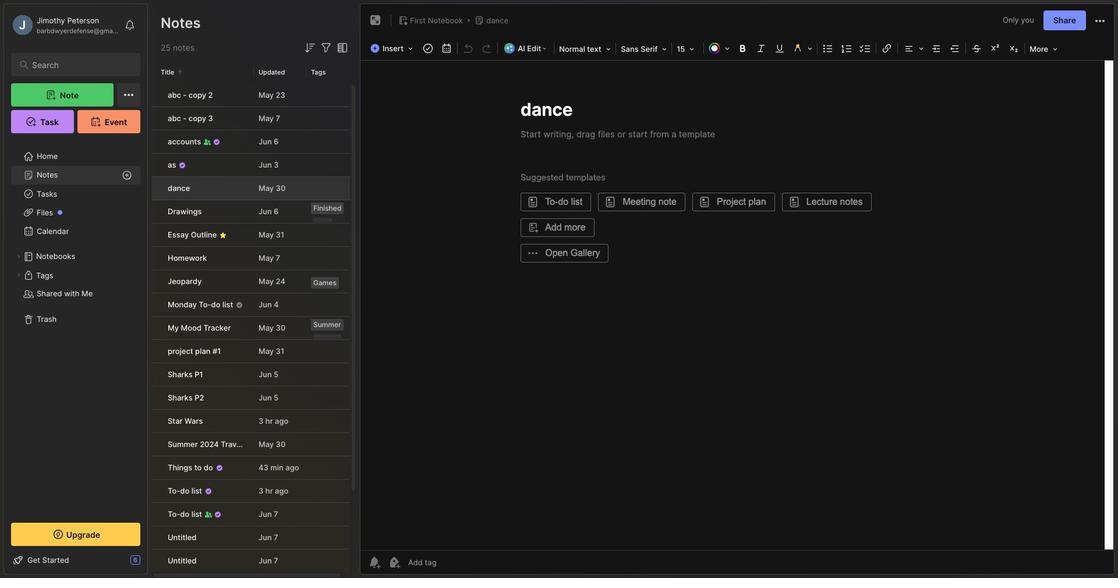 Task type: locate. For each thing, give the bounding box(es) containing it.
indent image
[[929, 40, 945, 57]]

2 cell from the top
[[151, 107, 161, 130]]

17 cell from the top
[[151, 457, 161, 479]]

None search field
[[32, 58, 130, 72]]

expand note image
[[369, 13, 383, 27]]

12 cell from the top
[[151, 340, 161, 363]]

6 cell from the top
[[151, 200, 161, 223]]

Search text field
[[32, 59, 130, 70]]

10 cell from the top
[[151, 294, 161, 316]]

Help and Learning task checklist field
[[4, 551, 147, 570]]

bulleted list image
[[820, 40, 837, 57]]

19 cell from the top
[[151, 503, 161, 526]]

main element
[[0, 0, 151, 579]]

View options field
[[333, 41, 350, 55]]

4 cell from the top
[[151, 154, 161, 177]]

strikethrough image
[[969, 40, 985, 57]]

tree
[[4, 140, 147, 513]]

More field
[[1027, 41, 1062, 57]]

16 cell from the top
[[151, 433, 161, 456]]

18 cell from the top
[[151, 480, 161, 503]]

11 cell from the top
[[151, 317, 161, 340]]

Add filters field
[[319, 41, 333, 55]]

13 cell from the top
[[151, 364, 161, 386]]

cell
[[151, 84, 161, 107], [151, 107, 161, 130], [151, 131, 161, 153], [151, 154, 161, 177], [151, 177, 161, 200], [151, 200, 161, 223], [151, 224, 161, 246], [151, 247, 161, 270], [151, 270, 161, 293], [151, 294, 161, 316], [151, 317, 161, 340], [151, 340, 161, 363], [151, 364, 161, 386], [151, 387, 161, 410], [151, 410, 161, 433], [151, 433, 161, 456], [151, 457, 161, 479], [151, 480, 161, 503], [151, 503, 161, 526], [151, 527, 161, 549], [151, 550, 161, 573]]

row group
[[151, 84, 359, 579]]

Font color field
[[706, 40, 734, 57]]

click to collapse image
[[147, 557, 156, 571]]

Note Editor text field
[[361, 60, 1115, 551]]

task image
[[420, 40, 436, 57]]

7 cell from the top
[[151, 224, 161, 246]]

Font family field
[[618, 41, 671, 57]]

expand notebooks image
[[15, 253, 22, 260]]

add filters image
[[319, 41, 333, 55]]

14 cell from the top
[[151, 387, 161, 410]]



Task type: describe. For each thing, give the bounding box(es) containing it.
Alignment field
[[900, 40, 928, 57]]

calendar event image
[[439, 40, 455, 57]]

italic image
[[753, 40, 770, 57]]

outdent image
[[947, 40, 964, 57]]

superscript image
[[988, 40, 1004, 57]]

1 cell from the top
[[151, 84, 161, 107]]

8 cell from the top
[[151, 247, 161, 270]]

none search field inside main "element"
[[32, 58, 130, 72]]

insert link image
[[879, 40, 896, 57]]

Font size field
[[674, 41, 703, 57]]

underline image
[[772, 40, 788, 57]]

add tag image
[[387, 556, 401, 570]]

numbered list image
[[839, 40, 855, 57]]

5 cell from the top
[[151, 177, 161, 200]]

Highlight field
[[790, 40, 816, 57]]

subscript image
[[1006, 40, 1023, 57]]

expand tags image
[[15, 272, 22, 279]]

15 cell from the top
[[151, 410, 161, 433]]

note window element
[[360, 3, 1115, 578]]

add a reminder image
[[368, 556, 382, 570]]

bold image
[[735, 40, 751, 57]]

checklist image
[[858, 40, 874, 57]]

Sort options field
[[303, 41, 317, 55]]

3 cell from the top
[[151, 131, 161, 153]]

Heading level field
[[556, 41, 615, 57]]

Insert field
[[368, 40, 419, 57]]

More actions field
[[1094, 13, 1108, 28]]

Account field
[[11, 13, 119, 37]]

Add tag field
[[407, 558, 495, 568]]

21 cell from the top
[[151, 550, 161, 573]]

tree inside main "element"
[[4, 140, 147, 513]]

more actions image
[[1094, 14, 1108, 28]]

20 cell from the top
[[151, 527, 161, 549]]

9 cell from the top
[[151, 270, 161, 293]]



Task type: vqa. For each thing, say whether or not it's contained in the screenshot.
18th cell
yes



